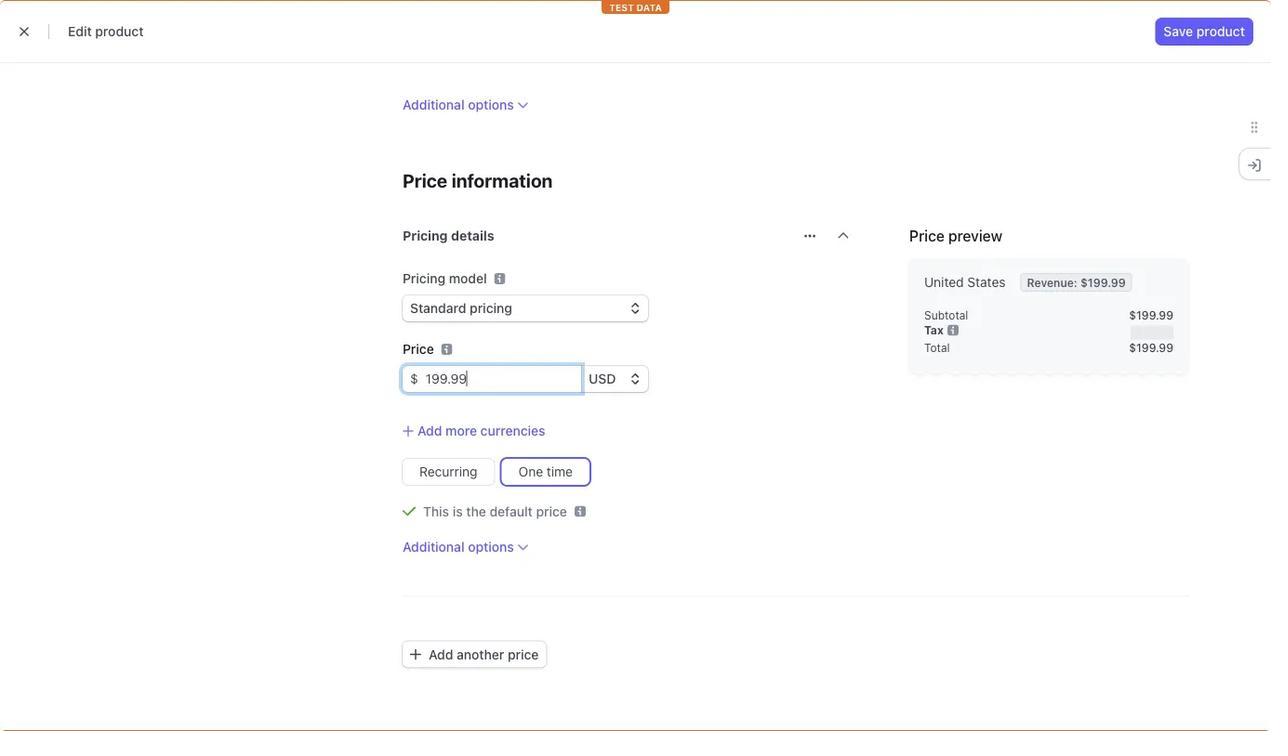 Task type: locate. For each thing, give the bounding box(es) containing it.
usd
[[589, 372, 616, 387]]

0 horizontal spatial product
[[95, 24, 144, 39]]

2 additional options button from the top
[[403, 538, 529, 557]]

time
[[547, 465, 573, 480]]

product
[[95, 24, 144, 39], [1197, 24, 1245, 39]]

1 vertical spatial options
[[468, 540, 514, 555]]

1 horizontal spatial product
[[1197, 24, 1245, 39]]

revenue: $199.99
[[1027, 277, 1126, 290]]

svg image
[[804, 231, 815, 242]]

add another price button
[[403, 643, 546, 669]]

1 additional options button from the top
[[403, 96, 529, 114]]

0 vertical spatial additional options button
[[403, 96, 529, 114]]

add more currencies
[[417, 424, 545, 439]]

additional options for 1st additional options button from the bottom of the page
[[403, 540, 514, 555]]

products
[[355, 52, 411, 67]]

pricing
[[403, 229, 448, 244], [403, 272, 445, 287]]

usd button
[[581, 367, 648, 393]]

1 vertical spatial price
[[909, 228, 945, 245]]

2 vertical spatial $199.99
[[1129, 342, 1173, 355]]

new
[[71, 14, 94, 27]]

pricing for pricing model
[[403, 272, 445, 287]]

0.00 text field
[[418, 367, 581, 393]]

details
[[451, 229, 494, 244]]

2 additional from the top
[[403, 540, 464, 555]]

price right another
[[508, 648, 539, 663]]

$ button
[[403, 367, 418, 393]]

price
[[536, 505, 567, 520], [508, 648, 539, 663]]

0 horizontal spatial info image
[[494, 274, 505, 285]]

options
[[468, 97, 514, 113], [468, 540, 514, 555]]

1 pricing from the top
[[403, 229, 448, 244]]

add inside button
[[417, 424, 442, 439]]

test mode
[[1103, 52, 1167, 67]]

developers link
[[1004, 48, 1092, 71]]

0 vertical spatial pricing
[[403, 229, 448, 244]]

additional for 1st additional options button from the top of the page
[[403, 97, 464, 113]]

None search field
[[439, 9, 795, 32]]

1 vertical spatial additional options button
[[403, 538, 529, 557]]

1 product from the left
[[95, 24, 144, 39]]

this is the default price
[[423, 505, 567, 520]]

pricing left model
[[403, 272, 445, 287]]

$199.99
[[1080, 277, 1126, 290], [1129, 309, 1173, 322], [1129, 342, 1173, 355]]

1 options from the top
[[468, 97, 514, 113]]

1 additional from the top
[[403, 97, 464, 113]]

0 vertical spatial additional options
[[403, 97, 514, 113]]

1 vertical spatial additional options
[[403, 540, 514, 555]]

options for 1st additional options button from the bottom of the page
[[468, 540, 514, 555]]

$
[[410, 372, 418, 387]]

info element
[[494, 274, 505, 285]]

add left the more
[[417, 424, 442, 439]]

states
[[967, 275, 1006, 291]]

price up pricing details
[[403, 170, 447, 192]]

price for price information
[[403, 170, 447, 192]]

add inside button
[[429, 648, 453, 663]]

additional for 1st additional options button from the bottom of the page
[[403, 540, 464, 555]]

1 additional options from the top
[[403, 97, 514, 113]]

payments
[[105, 52, 166, 67]]

connect
[[563, 52, 615, 67]]

additional options button down is
[[403, 538, 529, 557]]

add another price
[[429, 648, 539, 663]]

add for add more currencies
[[417, 424, 442, 439]]

2 additional options from the top
[[403, 540, 514, 555]]

2 product from the left
[[1197, 24, 1245, 39]]

1 vertical spatial add
[[429, 648, 453, 663]]

additional options
[[403, 97, 514, 113], [403, 540, 514, 555]]

product up payments
[[95, 24, 144, 39]]

price preview
[[909, 228, 1003, 245]]

this
[[423, 505, 449, 520]]

0 vertical spatial additional
[[403, 97, 464, 113]]

2 pricing from the top
[[403, 272, 445, 287]]

0 vertical spatial price
[[403, 170, 447, 192]]

info image down subtotal
[[947, 325, 958, 337]]

1 vertical spatial info image
[[947, 325, 958, 337]]

0 vertical spatial add
[[417, 424, 442, 439]]

additional down this
[[403, 540, 464, 555]]

additional
[[403, 97, 464, 113], [403, 540, 464, 555]]

additional options button down billing link
[[403, 96, 529, 114]]

product right save
[[1197, 24, 1245, 39]]

0 vertical spatial info image
[[494, 274, 505, 285]]

additional options button
[[403, 96, 529, 114], [403, 538, 529, 557]]

product inside button
[[1197, 24, 1245, 39]]

info image
[[494, 274, 505, 285], [947, 325, 958, 337]]

2 vertical spatial price
[[403, 342, 434, 358]]

save
[[1164, 24, 1193, 39]]

price up the "$"
[[403, 342, 434, 358]]

options down reports link at the top left of the page
[[468, 97, 514, 113]]

connect link
[[554, 48, 625, 71]]

0 vertical spatial options
[[468, 97, 514, 113]]

price down one time
[[536, 505, 567, 520]]

options down this is the default price at left bottom
[[468, 540, 514, 555]]

pricing inside button
[[403, 229, 448, 244]]

additional options down is
[[403, 540, 514, 555]]

pricing up pricing model
[[403, 229, 448, 244]]

additional options down billing link
[[403, 97, 514, 113]]

1 vertical spatial price
[[508, 648, 539, 663]]

info image right model
[[494, 274, 505, 285]]

1 vertical spatial $199.99
[[1129, 309, 1173, 322]]

add right svg image
[[429, 648, 453, 663]]

billing link
[[424, 48, 480, 71]]

business
[[97, 14, 146, 27]]

options for 1st additional options button from the top of the page
[[468, 97, 514, 113]]

add
[[417, 424, 442, 439], [429, 648, 453, 663]]

1 vertical spatial additional
[[403, 540, 464, 555]]

1 horizontal spatial info image
[[947, 325, 958, 337]]

preview
[[948, 228, 1003, 245]]

default
[[490, 505, 533, 520]]

price left preview
[[909, 228, 945, 245]]

additional down billing link
[[403, 97, 464, 113]]

price
[[403, 170, 447, 192], [909, 228, 945, 245], [403, 342, 434, 358]]

products link
[[346, 48, 420, 71]]

0 vertical spatial price
[[536, 505, 567, 520]]

1 vertical spatial pricing
[[403, 272, 445, 287]]

customers
[[266, 52, 333, 67]]

2 options from the top
[[468, 540, 514, 555]]



Task type: describe. For each thing, give the bounding box(es) containing it.
model
[[449, 272, 487, 287]]

price inside button
[[508, 648, 539, 663]]

0 vertical spatial $199.99
[[1080, 277, 1126, 290]]

edit
[[68, 24, 92, 39]]

balances
[[188, 52, 244, 67]]

additional options for 1st additional options button from the top of the page
[[403, 97, 514, 113]]

united
[[924, 275, 964, 291]]

subtotal
[[924, 309, 968, 322]]

balances link
[[179, 48, 253, 71]]

reports
[[493, 52, 541, 67]]

total
[[924, 342, 950, 355]]

pricing for pricing details
[[403, 229, 448, 244]]

pricing details
[[403, 229, 494, 244]]

recurring
[[419, 465, 478, 480]]

svg image
[[410, 650, 421, 661]]

another
[[457, 648, 504, 663]]

home
[[46, 52, 83, 67]]

save product button
[[1156, 19, 1252, 45]]

new business button
[[37, 7, 164, 33]]

one time
[[518, 465, 573, 480]]

home link
[[37, 48, 92, 71]]

add for add another price
[[429, 648, 453, 663]]

new business
[[71, 14, 146, 27]]

pricing model
[[403, 272, 487, 287]]

united states
[[924, 275, 1006, 291]]

tax
[[924, 325, 944, 338]]

more
[[638, 52, 669, 67]]

is
[[453, 505, 463, 520]]

add more currencies button
[[403, 423, 545, 441]]

edit product
[[68, 24, 144, 39]]

help button
[[1042, 5, 1100, 35]]

mode
[[1132, 52, 1167, 67]]

reports link
[[484, 48, 550, 71]]

save product
[[1164, 24, 1245, 39]]

$199.99 for total
[[1129, 342, 1173, 355]]

payments link
[[96, 48, 175, 71]]

product for edit product
[[95, 24, 144, 39]]

help
[[1068, 13, 1093, 26]]

more
[[445, 424, 477, 439]]

more button
[[628, 48, 697, 71]]

test
[[1103, 52, 1129, 67]]

create
[[969, 14, 1005, 27]]

one
[[518, 465, 543, 480]]

$199.99 for subtotal
[[1129, 309, 1173, 322]]

revenue:
[[1027, 277, 1077, 290]]

product for save product
[[1197, 24, 1245, 39]]

information
[[452, 170, 553, 192]]

price information
[[403, 170, 553, 192]]

price for price preview
[[909, 228, 945, 245]]

customers link
[[257, 48, 342, 71]]

billing
[[433, 52, 470, 67]]

currencies
[[480, 424, 545, 439]]

the
[[466, 505, 486, 520]]

developers
[[1013, 52, 1082, 67]]

create button
[[958, 9, 1035, 32]]

pricing details button
[[391, 216, 793, 252]]



Task type: vqa. For each thing, say whether or not it's contained in the screenshot.
the $199.99
yes



